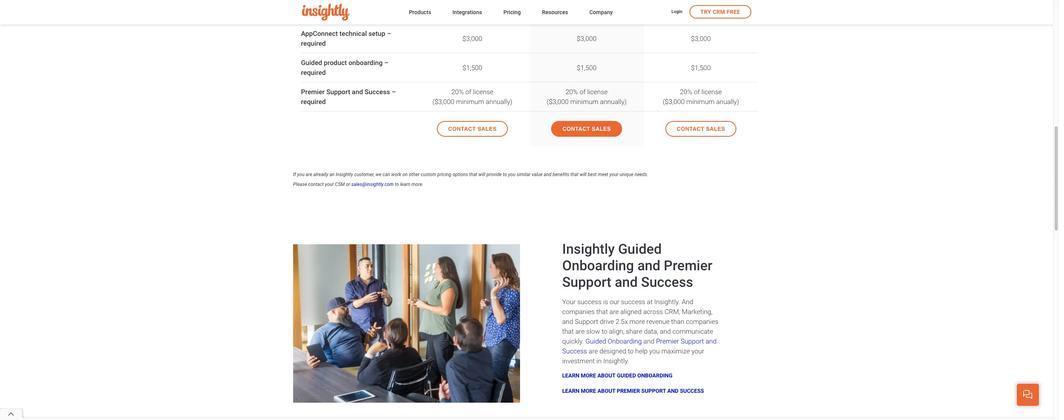 Task type: vqa. For each thing, say whether or not it's contained in the screenshot.
Success related to Premier Support and Success
yes



Task type: locate. For each thing, give the bounding box(es) containing it.
and down revenue
[[660, 328, 671, 336]]

insightly. up crm,
[[655, 298, 680, 306]]

success up at
[[641, 274, 693, 291]]

2 vertical spatial –
[[392, 88, 396, 96]]

2 required from the top
[[301, 69, 326, 76]]

and down the communicate
[[706, 337, 717, 345]]

required inside "guided product onboarding – required"
[[301, 69, 326, 76]]

2 horizontal spatial sales
[[706, 126, 725, 132]]

0 horizontal spatial $3,000
[[463, 34, 483, 42]]

0 horizontal spatial contact sales link
[[437, 121, 508, 137]]

2 horizontal spatial contact sales button
[[666, 121, 737, 137]]

0 vertical spatial guided
[[301, 59, 322, 67]]

and inside premier support and success – required
[[352, 88, 363, 96]]

about for premier
[[598, 388, 616, 394]]

1 horizontal spatial insightly.
[[655, 298, 680, 306]]

3 contact sales button from the left
[[666, 121, 737, 137]]

– for appconnect technical setup – required
[[387, 30, 391, 37]]

2 horizontal spatial success
[[641, 274, 693, 291]]

resources
[[542, 9, 568, 15]]

2 20% from the left
[[566, 88, 578, 96]]

minimum
[[456, 98, 484, 106], [571, 98, 599, 106], [687, 98, 715, 106]]

success up the aligned at right
[[621, 298, 646, 306]]

$3,000 down $29/user/mo
[[463, 34, 483, 42]]

in
[[597, 357, 602, 365]]

1 20% from the left
[[452, 88, 464, 96]]

about down in
[[598, 373, 616, 379]]

1 vertical spatial premier
[[664, 258, 713, 274]]

anually)
[[716, 98, 739, 106]]

1 vertical spatial –
[[384, 59, 389, 67]]

insightly.
[[655, 298, 680, 306], [604, 357, 629, 365]]

1 contact sales button from the left
[[437, 121, 508, 137]]

you left similar
[[508, 172, 516, 177]]

$99/user/mo
[[682, 10, 721, 18]]

best
[[588, 172, 597, 177]]

1 horizontal spatial $1,500
[[577, 64, 597, 72]]

1 horizontal spatial ($3,000
[[547, 98, 569, 106]]

1 learn from the top
[[562, 373, 580, 379]]

success inside premier support and success
[[562, 347, 587, 355]]

contact sales button for 1st contact sales link from the right
[[666, 121, 737, 137]]

success down the quickly.
[[562, 347, 587, 355]]

2 20% of license ($3,000 minimum annually) from the left
[[547, 88, 627, 106]]

support down the communicate
[[681, 337, 704, 345]]

your
[[562, 298, 576, 306]]

1 20% of license ($3,000 minimum annually) from the left
[[433, 88, 513, 106]]

we
[[376, 172, 382, 177]]

2 horizontal spatial you
[[650, 347, 660, 355]]

0 horizontal spatial companies
[[562, 308, 595, 316]]

1 vertical spatial more
[[581, 388, 596, 394]]

2 horizontal spatial 20%
[[680, 88, 693, 96]]

premier up maximize
[[656, 337, 679, 345]]

and down your
[[562, 318, 573, 326]]

3 of from the left
[[694, 88, 700, 96]]

2 horizontal spatial $3,000
[[691, 34, 711, 42]]

will left best
[[580, 172, 587, 177]]

contact sales
[[448, 126, 497, 132], [563, 126, 611, 132], [677, 126, 725, 132]]

crm
[[713, 9, 725, 15]]

premier inside insightly guided onboarding and premier support and success
[[664, 258, 713, 274]]

1 vertical spatial about
[[598, 388, 616, 394]]

contact sales button for first contact sales link from the left
[[437, 121, 508, 137]]

and
[[668, 388, 679, 394]]

1 of from the left
[[466, 88, 472, 96]]

0 horizontal spatial contact sales button
[[437, 121, 508, 137]]

2 horizontal spatial minimum
[[687, 98, 715, 106]]

to inside are designed to help you maximize your investment in insightly.
[[628, 347, 634, 355]]

your down an
[[325, 182, 334, 187]]

about down the learn more about guided onboarding link
[[598, 388, 616, 394]]

0 vertical spatial about
[[598, 373, 616, 379]]

about
[[598, 373, 616, 379], [598, 388, 616, 394]]

2 of from the left
[[580, 88, 586, 96]]

success
[[365, 88, 390, 96], [641, 274, 693, 291], [562, 347, 587, 355]]

to left help
[[628, 347, 634, 355]]

2 contact sales from the left
[[563, 126, 611, 132]]

contact
[[448, 126, 476, 132], [563, 126, 590, 132], [677, 126, 705, 132]]

0 horizontal spatial $1,500
[[463, 64, 483, 72]]

1 more from the top
[[581, 373, 596, 379]]

– inside "guided product onboarding – required"
[[384, 59, 389, 67]]

premier support and success
[[562, 337, 717, 355]]

0 horizontal spatial success
[[578, 298, 602, 306]]

2 vertical spatial required
[[301, 98, 326, 106]]

premier up and on the right of the page
[[664, 258, 713, 274]]

onboarding
[[562, 258, 634, 274], [608, 337, 642, 345]]

and down "guided product onboarding – required" on the left of the page
[[352, 88, 363, 96]]

2 horizontal spatial of
[[694, 88, 700, 96]]

1 horizontal spatial $3,000
[[577, 34, 597, 42]]

0 horizontal spatial annually)
[[486, 98, 513, 106]]

0 horizontal spatial insightly.
[[604, 357, 629, 365]]

drive
[[600, 318, 614, 326]]

please contact your csm or sales@insightly.com to learn more.
[[293, 182, 424, 187]]

1 horizontal spatial guided
[[586, 337, 606, 345]]

more for learn more about guided onboarding
[[581, 373, 596, 379]]

that right options
[[469, 172, 477, 177]]

3 contact sales from the left
[[677, 126, 725, 132]]

0 vertical spatial your
[[610, 172, 619, 177]]

2 horizontal spatial guided
[[618, 241, 662, 257]]

premier inside premier support and success
[[656, 337, 679, 345]]

and down data,
[[644, 337, 655, 345]]

guided for product
[[301, 59, 322, 67]]

contact sales button
[[437, 121, 508, 137], [551, 121, 622, 137], [666, 121, 737, 137]]

1 horizontal spatial minimum
[[571, 98, 599, 106]]

insightly. down 'designed'
[[604, 357, 629, 365]]

1 vertical spatial onboarding
[[608, 337, 642, 345]]

1 horizontal spatial contact sales button
[[551, 121, 622, 137]]

contact sales for first contact sales link from the left
[[448, 126, 497, 132]]

guided inside insightly guided onboarding and premier support and success
[[618, 241, 662, 257]]

1 horizontal spatial 20%
[[566, 88, 578, 96]]

1 vertical spatial required
[[301, 69, 326, 76]]

0 horizontal spatial insightly
[[336, 172, 353, 177]]

0 vertical spatial premier
[[301, 88, 325, 96]]

0 vertical spatial more
[[581, 373, 596, 379]]

1 about from the top
[[598, 373, 616, 379]]

premier support and success – required
[[301, 88, 396, 106]]

learn more about premier support and success link
[[562, 386, 704, 397]]

$29/user/mo
[[453, 10, 492, 18]]

learn more about guided onboarding link
[[562, 371, 673, 382]]

to right provide
[[503, 172, 507, 177]]

1 horizontal spatial contact
[[563, 126, 590, 132]]

of
[[466, 88, 472, 96], [580, 88, 586, 96], [694, 88, 700, 96]]

0 vertical spatial learn
[[562, 373, 580, 379]]

learn
[[562, 373, 580, 379], [562, 388, 580, 394]]

2 vertical spatial success
[[562, 347, 587, 355]]

meet
[[598, 172, 609, 177]]

0 horizontal spatial minimum
[[456, 98, 484, 106]]

premier for premier support and success – required
[[301, 88, 325, 96]]

2 contact sales button from the left
[[551, 121, 622, 137]]

1 horizontal spatial you
[[508, 172, 516, 177]]

1 horizontal spatial success
[[562, 347, 587, 355]]

success
[[680, 388, 704, 394]]

pricing
[[438, 172, 452, 177]]

2 horizontal spatial contact
[[677, 126, 705, 132]]

success left 'is'
[[578, 298, 602, 306]]

premier
[[301, 88, 325, 96], [664, 258, 713, 274], [656, 337, 679, 345]]

learn for learn more about guided onboarding
[[562, 373, 580, 379]]

guided onboarding link
[[586, 337, 642, 345]]

0 horizontal spatial of
[[466, 88, 472, 96]]

1 horizontal spatial annually)
[[600, 98, 627, 106]]

0 vertical spatial insightly.
[[655, 298, 680, 306]]

and right value
[[544, 172, 552, 177]]

login
[[672, 9, 683, 14]]

3 license from the left
[[702, 88, 722, 96]]

1 horizontal spatial 20% of license ($3,000 minimum annually)
[[547, 88, 627, 106]]

your
[[610, 172, 619, 177], [325, 182, 334, 187], [692, 347, 705, 355]]

0 horizontal spatial 20%
[[452, 88, 464, 96]]

1 horizontal spatial sales
[[592, 126, 611, 132]]

0 vertical spatial –
[[387, 30, 391, 37]]

learn for learn more about premier support and success
[[562, 388, 580, 394]]

appconnect technical setup – required
[[301, 30, 391, 47]]

20%
[[452, 88, 464, 96], [566, 88, 578, 96], [680, 88, 693, 96]]

support down "guided product onboarding – required" on the left of the page
[[326, 88, 350, 96]]

3 ($3,000 from the left
[[663, 98, 685, 106]]

required inside appconnect technical setup – required
[[301, 39, 326, 47]]

contact for contact sales button corresponding to first contact sales link from the left
[[448, 126, 476, 132]]

success
[[578, 298, 602, 306], [621, 298, 646, 306]]

– inside appconnect technical setup – required
[[387, 30, 391, 37]]

2 horizontal spatial $1,500
[[691, 64, 711, 72]]

2 horizontal spatial contact sales
[[677, 126, 725, 132]]

required inside premier support and success – required
[[301, 98, 326, 106]]

$3,000 down $99/user/mo
[[691, 34, 711, 42]]

that right benefits
[[571, 172, 579, 177]]

are up the quickly.
[[576, 328, 585, 336]]

2 learn from the top
[[562, 388, 580, 394]]

onboarding up 'is'
[[562, 258, 634, 274]]

more
[[630, 318, 645, 326]]

1 vertical spatial guided
[[618, 241, 662, 257]]

1 vertical spatial learn
[[562, 388, 580, 394]]

0 vertical spatial success
[[365, 88, 390, 96]]

premier inside premier support and success – required
[[301, 88, 325, 96]]

you right help
[[650, 347, 660, 355]]

companies down marketing,
[[686, 318, 719, 326]]

to down drive
[[602, 328, 608, 336]]

companies down your
[[562, 308, 595, 316]]

communicate
[[673, 328, 713, 336]]

0 horizontal spatial will
[[479, 172, 486, 177]]

slow
[[587, 328, 600, 336]]

20% inside 20% of license ($3,000 minimum anually)
[[680, 88, 693, 96]]

0 vertical spatial required
[[301, 39, 326, 47]]

you right if
[[297, 172, 305, 177]]

1 vertical spatial insightly
[[562, 241, 615, 257]]

will
[[479, 172, 486, 177], [580, 172, 587, 177]]

contact sales link
[[437, 121, 508, 137], [551, 121, 622, 137], [666, 121, 737, 137]]

1 horizontal spatial license
[[587, 88, 608, 96]]

2 more from the top
[[581, 388, 596, 394]]

2 vertical spatial guided
[[586, 337, 606, 345]]

2 horizontal spatial your
[[692, 347, 705, 355]]

will left provide
[[479, 172, 486, 177]]

product
[[324, 59, 347, 67]]

and
[[352, 88, 363, 96], [544, 172, 552, 177], [638, 258, 661, 274], [615, 274, 638, 291], [562, 318, 573, 326], [660, 328, 671, 336], [644, 337, 655, 345], [706, 337, 717, 345]]

1 annually) from the left
[[486, 98, 513, 106]]

premier down product
[[301, 88, 325, 96]]

quickly.
[[562, 337, 584, 345]]

0 vertical spatial onboarding
[[562, 258, 634, 274]]

learn more about guided onboarding
[[562, 373, 673, 379]]

2 contact from the left
[[563, 126, 590, 132]]

additional
[[301, 10, 332, 18]]

more
[[581, 373, 596, 379], [581, 388, 596, 394]]

maximize
[[662, 347, 690, 355]]

try crm free button
[[690, 5, 751, 19]]

1 horizontal spatial will
[[580, 172, 587, 177]]

1 sales from the left
[[478, 126, 497, 132]]

1 $3,000 from the left
[[463, 34, 483, 42]]

to inside the 'your success is our success at insightly. and companies that are aligned across crm, marketing, and support drive 2.5x more revenue than companies that are slow to align, share data, and communicate quickly.'
[[602, 328, 608, 336]]

0 horizontal spatial guided
[[301, 59, 322, 67]]

companies
[[562, 308, 595, 316], [686, 318, 719, 326]]

pricing link
[[504, 7, 521, 18]]

3 required from the top
[[301, 98, 326, 106]]

your right meet
[[610, 172, 619, 177]]

2 horizontal spatial ($3,000
[[663, 98, 685, 106]]

1 vertical spatial success
[[641, 274, 693, 291]]

0 horizontal spatial license
[[473, 88, 494, 96]]

0 horizontal spatial ($3,000
[[433, 98, 455, 106]]

1 horizontal spatial contact sales link
[[551, 121, 622, 137]]

share
[[626, 328, 643, 336]]

2 vertical spatial your
[[692, 347, 705, 355]]

support up your
[[562, 274, 612, 291]]

service
[[333, 10, 356, 18]]

2 horizontal spatial contact sales link
[[666, 121, 737, 137]]

3 20% from the left
[[680, 88, 693, 96]]

0 horizontal spatial contact
[[448, 126, 476, 132]]

1 horizontal spatial of
[[580, 88, 586, 96]]

1 ($3,000 from the left
[[433, 98, 455, 106]]

1 horizontal spatial success
[[621, 298, 646, 306]]

are
[[306, 172, 312, 177], [610, 308, 619, 316], [576, 328, 585, 336], [589, 347, 598, 355]]

1 contact sales from the left
[[448, 126, 497, 132]]

0 horizontal spatial contact sales
[[448, 126, 497, 132]]

support up the slow
[[575, 318, 598, 326]]

support inside premier support and success – required
[[326, 88, 350, 96]]

3 contact from the left
[[677, 126, 705, 132]]

integrations
[[453, 9, 482, 15]]

support inside the 'your success is our success at insightly. and companies that are aligned across crm, marketing, and support drive 2.5x more revenue than companies that are slow to align, share data, and communicate quickly.'
[[575, 318, 598, 326]]

0 horizontal spatial your
[[325, 182, 334, 187]]

0 horizontal spatial 20% of license ($3,000 minimum annually)
[[433, 88, 513, 106]]

support
[[326, 88, 350, 96], [562, 274, 612, 291], [575, 318, 598, 326], [681, 337, 704, 345]]

customer,
[[354, 172, 375, 177]]

1 will from the left
[[479, 172, 486, 177]]

1 vertical spatial insightly.
[[604, 357, 629, 365]]

investment
[[562, 357, 595, 365]]

0 horizontal spatial sales
[[478, 126, 497, 132]]

3 minimum from the left
[[687, 98, 715, 106]]

contact for 1st contact sales link from the right's contact sales button
[[677, 126, 705, 132]]

1 required from the top
[[301, 39, 326, 47]]

0 horizontal spatial success
[[365, 88, 390, 96]]

2 success from the left
[[621, 298, 646, 306]]

data,
[[644, 328, 659, 336]]

2 about from the top
[[598, 388, 616, 394]]

to left learn
[[395, 182, 399, 187]]

benefits
[[553, 172, 570, 177]]

is
[[603, 298, 608, 306]]

already
[[313, 172, 328, 177]]

are down our
[[610, 308, 619, 316]]

– inside premier support and success – required
[[392, 88, 396, 96]]

insightly inside insightly guided onboarding and premier support and success
[[562, 241, 615, 257]]

company
[[590, 9, 613, 15]]

guided inside "guided product onboarding – required"
[[301, 59, 322, 67]]

sales@insightly.com
[[351, 182, 394, 187]]

$1,500
[[463, 64, 483, 72], [577, 64, 597, 72], [691, 64, 711, 72]]

success inside premier support and success – required
[[365, 88, 390, 96]]

1 horizontal spatial companies
[[686, 318, 719, 326]]

your down the communicate
[[692, 347, 705, 355]]

2 license from the left
[[587, 88, 608, 96]]

are up in
[[589, 347, 598, 355]]

1 contact from the left
[[448, 126, 476, 132]]

you inside are designed to help you maximize your investment in insightly.
[[650, 347, 660, 355]]

1 horizontal spatial your
[[610, 172, 619, 177]]

onboarding down align,
[[608, 337, 642, 345]]

1 horizontal spatial contact sales
[[563, 126, 611, 132]]

1 license from the left
[[473, 88, 494, 96]]

$3,000 down the $49/user/mo
[[577, 34, 597, 42]]

2 minimum from the left
[[571, 98, 599, 106]]

1 horizontal spatial insightly
[[562, 241, 615, 257]]

success down 'onboarding'
[[365, 88, 390, 96]]

similar
[[517, 172, 531, 177]]

insightly. inside are designed to help you maximize your investment in insightly.
[[604, 357, 629, 365]]

2 vertical spatial premier
[[656, 337, 679, 345]]

than
[[671, 318, 685, 326]]

$3,000
[[463, 34, 483, 42], [577, 34, 597, 42], [691, 34, 711, 42]]

2 horizontal spatial license
[[702, 88, 722, 96]]

license
[[473, 88, 494, 96], [587, 88, 608, 96], [702, 88, 722, 96]]



Task type: describe. For each thing, give the bounding box(es) containing it.
2 sales from the left
[[592, 126, 611, 132]]

try crm free link
[[690, 5, 751, 19]]

login link
[[672, 9, 683, 16]]

success for premier support and success
[[562, 347, 587, 355]]

contact sales button for 2nd contact sales link from the right
[[551, 121, 622, 137]]

support
[[642, 388, 666, 394]]

aligned
[[621, 308, 642, 316]]

2.5x
[[616, 318, 628, 326]]

onboarding inside insightly guided onboarding and premier support and success
[[562, 258, 634, 274]]

your success is our success at insightly. and companies that are aligned across crm, marketing, and support drive 2.5x more revenue than companies that are slow to align, share data, and communicate quickly.
[[562, 298, 719, 345]]

1 vertical spatial your
[[325, 182, 334, 187]]

csm
[[335, 182, 345, 187]]

help
[[636, 347, 648, 355]]

that down 'is'
[[597, 308, 608, 316]]

$49/user/mo
[[567, 10, 606, 18]]

options
[[453, 172, 468, 177]]

needs.
[[635, 172, 649, 177]]

on
[[403, 172, 408, 177]]

3 contact sales link from the left
[[666, 121, 737, 137]]

2 ($3,000 from the left
[[547, 98, 569, 106]]

if you are already an insightly customer, we can work on other custom pricing options that will provide to you similar value and benefits that will best meet your unique needs.
[[293, 172, 649, 177]]

appconnect
[[301, 30, 338, 37]]

about for guided
[[598, 373, 616, 379]]

and inside premier support and success
[[706, 337, 717, 345]]

onboarding
[[638, 373, 673, 379]]

minimum inside 20% of license ($3,000 minimum anually)
[[687, 98, 715, 106]]

success inside insightly guided onboarding and premier support and success
[[641, 274, 693, 291]]

an
[[330, 172, 335, 177]]

1 $1,500 from the left
[[463, 64, 483, 72]]

onboarding
[[349, 59, 383, 67]]

2 will from the left
[[580, 172, 587, 177]]

2 $3,000 from the left
[[577, 34, 597, 42]]

unique
[[620, 172, 634, 177]]

contact sales for 1st contact sales link from the right
[[677, 126, 725, 132]]

additional service agents
[[301, 10, 378, 18]]

– for guided product onboarding – required
[[384, 59, 389, 67]]

insightly. inside the 'your success is our success at insightly. and companies that are aligned across crm, marketing, and support drive 2.5x more revenue than companies that are slow to align, share data, and communicate quickly.'
[[655, 298, 680, 306]]

contact sales for 2nd contact sales link from the right
[[563, 126, 611, 132]]

more.
[[412, 182, 424, 187]]

0 vertical spatial companies
[[562, 308, 595, 316]]

2022 11 01 image
[[293, 245, 520, 403]]

align,
[[609, 328, 625, 336]]

1 contact sales link from the left
[[437, 121, 508, 137]]

0 horizontal spatial you
[[297, 172, 305, 177]]

3 $1,500 from the left
[[691, 64, 711, 72]]

1 vertical spatial companies
[[686, 318, 719, 326]]

custom
[[421, 172, 436, 177]]

1 success from the left
[[578, 298, 602, 306]]

crm,
[[665, 308, 681, 316]]

setup
[[369, 30, 385, 37]]

license inside 20% of license ($3,000 minimum anually)
[[702, 88, 722, 96]]

and up our
[[615, 274, 638, 291]]

support inside insightly guided onboarding and premier support and success
[[562, 274, 612, 291]]

are left 'already' on the top of the page
[[306, 172, 312, 177]]

please
[[293, 182, 307, 187]]

our
[[610, 298, 620, 306]]

products link
[[409, 7, 431, 18]]

required for guided
[[301, 69, 326, 76]]

marketing,
[[682, 308, 713, 316]]

revenue
[[647, 318, 670, 326]]

technical
[[340, 30, 367, 37]]

of inside 20% of license ($3,000 minimum anually)
[[694, 88, 700, 96]]

contact for 2nd contact sales link from the right's contact sales button
[[563, 126, 590, 132]]

2 contact sales link from the left
[[551, 121, 622, 137]]

resources link
[[542, 7, 568, 18]]

insightly guided onboarding and premier support and success
[[562, 241, 713, 291]]

other
[[409, 172, 420, 177]]

20% of license ($3,000 minimum anually)
[[663, 88, 739, 106]]

if
[[293, 172, 296, 177]]

are designed to help you maximize your investment in insightly.
[[562, 347, 705, 365]]

work
[[391, 172, 401, 177]]

required for appconnect
[[301, 39, 326, 47]]

premier support and success link
[[562, 337, 717, 355]]

insightly logo image
[[302, 4, 349, 21]]

more for learn more about premier support and success
[[581, 388, 596, 394]]

pricing
[[504, 9, 521, 15]]

and up at
[[638, 258, 661, 274]]

3 sales from the left
[[706, 126, 725, 132]]

guided for onboarding
[[586, 337, 606, 345]]

across
[[643, 308, 663, 316]]

2 annually) from the left
[[600, 98, 627, 106]]

0 vertical spatial insightly
[[336, 172, 353, 177]]

company link
[[590, 7, 613, 18]]

designed
[[600, 347, 626, 355]]

premier for premier support and success
[[656, 337, 679, 345]]

1 minimum from the left
[[456, 98, 484, 106]]

products
[[409, 9, 431, 15]]

that up the quickly.
[[562, 328, 574, 336]]

try crm free
[[701, 9, 740, 15]]

can
[[383, 172, 390, 177]]

support inside premier support and success
[[681, 337, 704, 345]]

($3,000 inside 20% of license ($3,000 minimum anually)
[[663, 98, 685, 106]]

your inside are designed to help you maximize your investment in insightly.
[[692, 347, 705, 355]]

insightly logo link
[[302, 4, 396, 21]]

are inside are designed to help you maximize your investment in insightly.
[[589, 347, 598, 355]]

try
[[701, 9, 711, 15]]

and
[[682, 298, 694, 306]]

contact
[[308, 182, 324, 187]]

at
[[647, 298, 653, 306]]

guided product onboarding – required
[[301, 59, 389, 76]]

sales@insightly.com link
[[351, 182, 394, 187]]

provide
[[487, 172, 502, 177]]

free
[[727, 9, 740, 15]]

integrations link
[[453, 7, 482, 18]]

value
[[532, 172, 543, 177]]

learn more about premier support and success
[[562, 388, 704, 394]]

guided
[[617, 373, 636, 379]]

learn
[[400, 182, 410, 187]]

agents
[[357, 10, 378, 18]]

or
[[346, 182, 350, 187]]

guided onboarding and
[[586, 337, 656, 345]]

2 $1,500 from the left
[[577, 64, 597, 72]]

3 $3,000 from the left
[[691, 34, 711, 42]]

success for premier support and success – required
[[365, 88, 390, 96]]



